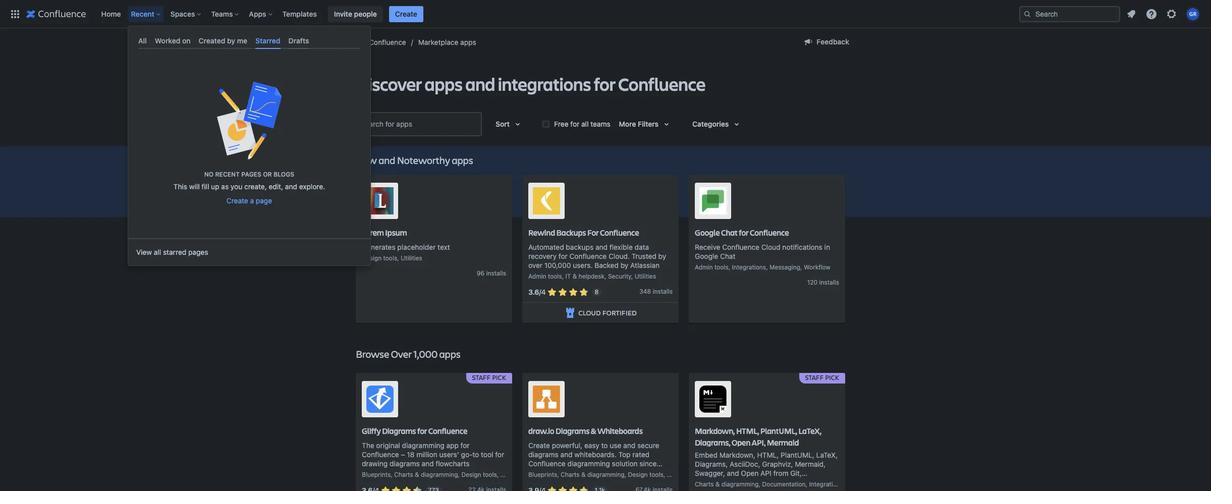 Task type: locate. For each thing, give the bounding box(es) containing it.
1 horizontal spatial by
[[621, 261, 629, 270]]

tools inside the original diagramming app for confluence – 18 million users' go-to tool for drawing diagrams and flowcharts blueprints , charts & diagramming , design tools , macros
[[483, 471, 497, 479]]

staff pick
[[472, 373, 507, 382], [806, 373, 840, 382]]

0 horizontal spatial install
[[487, 270, 503, 277]]

tools down 100,000
[[548, 273, 562, 280]]

charts down –
[[394, 471, 413, 479]]

1 horizontal spatial diagrams
[[556, 426, 590, 436]]

plantuml, up mermaid,
[[781, 451, 815, 459]]

create for create a page
[[227, 197, 248, 205]]

text down asciidoc,
[[747, 478, 760, 487]]

chat inside receive confluence cloud notifications in google chat admin tools , integrations , messaging , workflow
[[721, 252, 736, 260]]

0 vertical spatial latex,
[[799, 426, 822, 436]]

0 vertical spatial pages
[[241, 171, 262, 178]]

use
[[610, 441, 622, 450]]

1 vertical spatial by
[[659, 252, 667, 260]]

2 vertical spatial s
[[670, 288, 673, 295]]

diagrams up 2013
[[529, 450, 559, 459]]

by left me at the top
[[227, 36, 235, 45]]

120 install s
[[808, 279, 840, 286]]

0 vertical spatial open
[[732, 437, 751, 448]]

diagrams,
[[695, 437, 731, 448], [695, 460, 728, 469]]

install for google chat for confluence
[[820, 279, 837, 286]]

0 horizontal spatial macros
[[501, 471, 522, 479]]

context icon image
[[356, 36, 368, 48], [356, 36, 368, 48]]

to left tool
[[473, 450, 479, 459]]

0 vertical spatial html,
[[737, 426, 760, 436]]

draw.io diagrams & whiteboards image
[[533, 386, 561, 413]]

0 horizontal spatial utilities
[[401, 254, 423, 262]]

1 horizontal spatial charts
[[561, 471, 580, 479]]

and
[[466, 72, 495, 96], [379, 153, 396, 167], [285, 182, 297, 191], [596, 243, 608, 251], [624, 441, 636, 450], [561, 450, 573, 459], [422, 459, 434, 468], [727, 469, 740, 478]]

or inside no recent pages or blogs this will fill up as you create, edit, and explore.
[[263, 171, 272, 178]]

google chat for confluence image
[[700, 187, 727, 215]]

100,000
[[545, 261, 571, 270]]

chat
[[722, 227, 738, 238], [721, 252, 736, 260]]

text inside 'embed markdown, html, plantuml, latex, diagrams, asciidoc, graphviz, mermaid, swagger, and open api from git, attachments or text'
[[747, 478, 760, 487]]

latex, up mermaid
[[799, 426, 822, 436]]

all right view on the bottom left of the page
[[154, 248, 161, 257]]

create inside create powerful, easy to use and secure diagrams and whiteboards. top rated confluence diagramming solution since 2013
[[529, 441, 550, 450]]

staff for latex,
[[806, 373, 824, 382]]

confluence inside receive confluence cloud notifications in google chat admin tools , integrations , messaging , workflow
[[723, 243, 760, 251]]

1 vertical spatial open
[[741, 469, 759, 478]]

lorem ipsum
[[362, 227, 407, 238]]

to left use on the bottom right of page
[[602, 441, 608, 450]]

or down asciidoc,
[[739, 478, 745, 487]]

0 vertical spatial utilities
[[401, 254, 423, 262]]

diagrams inside the original diagramming app for confluence – 18 million users' go-to tool for drawing diagrams and flowcharts blueprints , charts & diagramming , design tools , macros
[[390, 459, 420, 468]]

0 horizontal spatial integrations
[[733, 264, 767, 271]]

utilities
[[401, 254, 423, 262], [635, 273, 657, 280]]

1 horizontal spatial admin
[[695, 264, 713, 271]]

confluence image
[[26, 8, 86, 20], [26, 8, 86, 20]]

0 horizontal spatial to
[[473, 450, 479, 459]]

s right the 96
[[503, 270, 507, 277]]

0 vertical spatial plantuml,
[[761, 426, 798, 436]]

draw.io diagrams & whiteboards
[[529, 426, 643, 436]]

0 vertical spatial markdown,
[[695, 426, 735, 436]]

users'
[[440, 450, 459, 459]]

worked
[[155, 36, 181, 45]]

2 horizontal spatial install
[[820, 279, 837, 286]]

1 blueprints from the left
[[362, 471, 391, 479]]

backups
[[566, 243, 594, 251]]

open down asciidoc,
[[741, 469, 759, 478]]

0 horizontal spatial staff
[[472, 373, 491, 382]]

1 vertical spatial text
[[747, 478, 760, 487]]

1 vertical spatial html,
[[758, 451, 779, 459]]

backed
[[595, 261, 619, 270]]

0 horizontal spatial create
[[227, 197, 248, 205]]

0 horizontal spatial all
[[154, 248, 161, 257]]

1 pick from the left
[[493, 373, 507, 382]]

pages inside no recent pages or blogs this will fill up as you create, edit, and explore.
[[241, 171, 262, 178]]

design down since
[[628, 471, 648, 479]]

1 vertical spatial pages
[[188, 248, 208, 257]]

confluence
[[369, 38, 406, 46], [619, 72, 706, 96], [600, 227, 640, 238], [750, 227, 790, 238], [723, 243, 760, 251], [570, 252, 607, 260], [429, 426, 468, 436], [362, 450, 399, 459], [529, 459, 566, 468]]

the original diagramming app for confluence – 18 million users' go-to tool for drawing diagrams and flowcharts blueprints , charts & diagramming , design tools , macros
[[362, 441, 522, 479]]

0 horizontal spatial admin
[[529, 273, 547, 280]]

latex, inside 'embed markdown, html, plantuml, latex, diagrams, asciidoc, graphviz, mermaid, swagger, and open api from git, attachments or text'
[[817, 451, 838, 459]]

plantuml, up mermaid
[[761, 426, 798, 436]]

macros
[[501, 471, 522, 479], [667, 471, 688, 479]]

diagramming down the whiteboards.
[[568, 459, 610, 468]]

markdown, inside markdown, html, plantuml, latex, diagrams, open api, mermaid
[[695, 426, 735, 436]]

settings icon image
[[1167, 8, 1179, 20]]

pick
[[493, 373, 507, 382], [826, 373, 840, 382]]

integrations down cloud
[[733, 264, 767, 271]]

1 vertical spatial plantuml,
[[781, 451, 815, 459]]

markdown, up embed
[[695, 426, 735, 436]]

diagrams, up embed
[[695, 437, 731, 448]]

for up teams
[[594, 72, 616, 96]]

348 install s
[[640, 288, 673, 295]]

google down receive
[[695, 252, 719, 260]]

staff pick for markdown, html, plantuml, latex, diagrams, open api, mermaid
[[806, 373, 840, 382]]

diagrams up powerful,
[[556, 426, 590, 436]]

1 horizontal spatial pages
[[241, 171, 262, 178]]

0 horizontal spatial s
[[503, 270, 507, 277]]

0 vertical spatial diagrams
[[529, 450, 559, 459]]

1 macros from the left
[[501, 471, 522, 479]]

& down million
[[415, 471, 419, 479]]

0 vertical spatial or
[[263, 171, 272, 178]]

chat down google chat for confluence image
[[722, 227, 738, 238]]

by right the trusted
[[659, 252, 667, 260]]

people
[[354, 9, 377, 18]]

design down go-
[[462, 471, 482, 479]]

0 horizontal spatial text
[[438, 243, 450, 251]]

2 blueprints from the left
[[529, 471, 558, 479]]

s for google chat for confluence
[[837, 279, 840, 286]]

1 vertical spatial utilities
[[635, 273, 657, 280]]

1 horizontal spatial create
[[395, 9, 418, 18]]

admin down receive
[[695, 264, 713, 271]]

18
[[407, 450, 415, 459]]

pages right starred
[[188, 248, 208, 257]]

0 horizontal spatial design
[[362, 254, 382, 262]]

tab list
[[134, 32, 365, 49]]

& right "it"
[[573, 273, 577, 280]]

admin inside automated backups and flexible data recovery for confluence cloud. trusted by over 100,000 users. backed by atlassian admin tools , it & helpdesk , security , utilities
[[529, 273, 547, 280]]

1 horizontal spatial diagrams
[[529, 450, 559, 459]]

1 vertical spatial all
[[154, 248, 161, 257]]

blueprints down powerful,
[[529, 471, 558, 479]]

and inside the original diagramming app for confluence – 18 million users' go-to tool for drawing diagrams and flowcharts blueprints , charts & diagramming , design tools , macros
[[422, 459, 434, 468]]

banner containing home
[[0, 0, 1212, 28]]

0 vertical spatial google
[[695, 227, 720, 238]]

chat down receive
[[721, 252, 736, 260]]

2 vertical spatial create
[[529, 441, 550, 450]]

0 horizontal spatial diagrams
[[390, 459, 420, 468]]

1 vertical spatial create
[[227, 197, 248, 205]]

api,
[[752, 437, 766, 448]]

all
[[582, 120, 589, 128], [154, 248, 161, 257]]

blueprints down drawing
[[362, 471, 391, 479]]

apps down marketplace apps link at the top of page
[[425, 72, 463, 96]]

diagrams, inside markdown, html, plantuml, latex, diagrams, open api, mermaid
[[695, 437, 731, 448]]

0 vertical spatial s
[[503, 270, 507, 277]]

staff pick for gliffy diagrams for confluence
[[472, 373, 507, 382]]

create down you
[[227, 197, 248, 205]]

generates
[[362, 243, 396, 251]]

charts down powerful,
[[561, 471, 580, 479]]

s for lorem ipsum
[[503, 270, 507, 277]]

s right 120
[[837, 279, 840, 286]]

diagrams up original
[[382, 426, 416, 436]]

install right 348
[[653, 288, 670, 295]]

confluence up drawing
[[362, 450, 399, 459]]

1 vertical spatial google
[[695, 252, 719, 260]]

2 staff pick from the left
[[806, 373, 840, 382]]

blueprints
[[362, 471, 391, 479], [529, 471, 558, 479]]

0 horizontal spatial by
[[227, 36, 235, 45]]

2 vertical spatial by
[[621, 261, 629, 270]]

to inside create powerful, easy to use and secure diagrams and whiteboards. top rated confluence diagramming solution since 2013
[[602, 441, 608, 450]]

confluence up flexible
[[600, 227, 640, 238]]

s right 348
[[670, 288, 673, 295]]

1 horizontal spatial integrations
[[810, 481, 844, 488]]

96
[[477, 270, 485, 277]]

0 vertical spatial to
[[602, 441, 608, 450]]

1 google from the top
[[695, 227, 720, 238]]

1 vertical spatial markdown,
[[720, 451, 756, 459]]

for
[[594, 72, 616, 96], [571, 120, 580, 128], [739, 227, 749, 238], [559, 252, 568, 260], [418, 426, 427, 436], [461, 441, 470, 450], [496, 450, 505, 459]]

0 horizontal spatial pages
[[188, 248, 208, 257]]

markdown,
[[695, 426, 735, 436], [720, 451, 756, 459]]

diagrams, up swagger,
[[695, 460, 728, 469]]

banner
[[0, 0, 1212, 28]]

1 vertical spatial or
[[739, 478, 745, 487]]

1 staff pick from the left
[[472, 373, 507, 382]]

0 vertical spatial diagrams,
[[695, 437, 731, 448]]

1 horizontal spatial or
[[739, 478, 745, 487]]

and inside automated backups and flexible data recovery for confluence cloud. trusted by over 100,000 users. backed by atlassian admin tools , it & helpdesk , security , utilities
[[596, 243, 608, 251]]

in
[[825, 243, 831, 251]]

original
[[376, 441, 400, 450]]

create
[[395, 9, 418, 18], [227, 197, 248, 205], [529, 441, 550, 450]]

diagramming inside create powerful, easy to use and secure diagrams and whiteboards. top rated confluence diagramming solution since 2013
[[568, 459, 610, 468]]

1 horizontal spatial s
[[670, 288, 673, 295]]

from
[[774, 469, 789, 478]]

1 vertical spatial chat
[[721, 252, 736, 260]]

new and noteworthy apps
[[356, 153, 473, 167]]

view all starred pages link
[[128, 242, 371, 263]]

design down generates
[[362, 254, 382, 262]]

text
[[438, 243, 450, 251], [747, 478, 760, 487]]

html, inside 'embed markdown, html, plantuml, latex, diagrams, asciidoc, graphviz, mermaid, swagger, and open api from git, attachments or text'
[[758, 451, 779, 459]]

admin inside receive confluence cloud notifications in google chat admin tools , integrations , messaging , workflow
[[695, 264, 713, 271]]

pages up the "create," at top
[[241, 171, 262, 178]]

asciidoc,
[[730, 460, 761, 469]]

receive confluence cloud notifications in google chat admin tools , integrations , messaging , workflow
[[695, 243, 831, 271]]

apps inside marketplace apps link
[[461, 38, 477, 46]]

& down the whiteboards.
[[582, 471, 586, 479]]

google up receive
[[695, 227, 720, 238]]

1 horizontal spatial design
[[462, 471, 482, 479]]

tools down receive
[[715, 264, 729, 271]]

Search field
[[1020, 6, 1121, 22]]

integrations down mermaid,
[[810, 481, 844, 488]]

open left the api,
[[732, 437, 751, 448]]

create for create powerful, easy to use and secure diagrams and whiteboards. top rated confluence diagramming solution since 2013
[[529, 441, 550, 450]]

html, up the api,
[[737, 426, 760, 436]]

1 diagrams, from the top
[[695, 437, 731, 448]]

confluence up users.
[[570, 252, 607, 260]]

1 horizontal spatial text
[[747, 478, 760, 487]]

attachments
[[695, 478, 737, 487]]

1 horizontal spatial install
[[653, 288, 670, 295]]

blueprints , charts & diagramming , design tools , macros
[[529, 471, 688, 479]]

free for all teams
[[554, 120, 611, 128]]

2 horizontal spatial s
[[837, 279, 840, 286]]

as
[[221, 182, 229, 191]]

all left teams
[[582, 120, 589, 128]]

utilities down "atlassian"
[[635, 273, 657, 280]]

apps right 1,000
[[440, 347, 461, 361]]

2 diagrams from the left
[[556, 426, 590, 436]]

tool
[[481, 450, 494, 459]]

1 vertical spatial to
[[473, 450, 479, 459]]

confluence up 2013
[[529, 459, 566, 468]]

1 horizontal spatial staff pick
[[806, 373, 840, 382]]

pick for latex,
[[826, 373, 840, 382]]

admin down the over
[[529, 273, 547, 280]]

admin
[[695, 264, 713, 271], [529, 273, 547, 280]]

confluence up app
[[429, 426, 468, 436]]

0 vertical spatial create
[[395, 9, 418, 18]]

charts
[[394, 471, 413, 479], [561, 471, 580, 479], [695, 481, 714, 488]]

1 horizontal spatial utilities
[[635, 273, 657, 280]]

pick for confluence
[[493, 373, 507, 382]]

2 horizontal spatial charts
[[695, 481, 714, 488]]

design inside the original diagramming app for confluence – 18 million users' go-to tool for drawing diagrams and flowcharts blueprints , charts & diagramming , design tools , macros
[[462, 471, 482, 479]]

1 vertical spatial integrations
[[810, 481, 844, 488]]

charts down swagger,
[[695, 481, 714, 488]]

1 horizontal spatial staff
[[806, 373, 824, 382]]

2 vertical spatial install
[[653, 288, 670, 295]]

0 vertical spatial text
[[438, 243, 450, 251]]

and inside no recent pages or blogs this will fill up as you create, edit, and explore.
[[285, 182, 297, 191]]

2 google from the top
[[695, 252, 719, 260]]

tools down since
[[650, 471, 664, 479]]

2 horizontal spatial create
[[529, 441, 550, 450]]

1 horizontal spatial macros
[[667, 471, 688, 479]]

macros left swagger,
[[667, 471, 688, 479]]

1 diagrams from the left
[[382, 426, 416, 436]]

create inside create link
[[395, 9, 418, 18]]

drawing
[[362, 459, 388, 468]]

1 staff from the left
[[472, 373, 491, 382]]

the
[[362, 441, 375, 450]]

0 horizontal spatial diagrams
[[382, 426, 416, 436]]

1 vertical spatial latex,
[[817, 451, 838, 459]]

diagrams
[[529, 450, 559, 459], [390, 459, 420, 468]]

html, up graphviz,
[[758, 451, 779, 459]]

design inside 'generates placeholder text design tools , utilities'
[[362, 254, 382, 262]]

0 vertical spatial admin
[[695, 264, 713, 271]]

secure
[[638, 441, 660, 450]]

, inside 'generates placeholder text design tools , utilities'
[[398, 254, 399, 262]]

view
[[136, 248, 152, 257]]

open inside markdown, html, plantuml, latex, diagrams, open api, mermaid
[[732, 437, 751, 448]]

diagrams down –
[[390, 459, 420, 468]]

receive
[[695, 243, 721, 251]]

text inside 'generates placeholder text design tools , utilities'
[[438, 243, 450, 251]]

automated backups and flexible data recovery for confluence cloud. trusted by over 100,000 users. backed by atlassian admin tools , it & helpdesk , security , utilities
[[529, 243, 667, 280]]

create inside "create a page" link
[[227, 197, 248, 205]]

2 staff from the left
[[806, 373, 824, 382]]

by down cloud.
[[621, 261, 629, 270]]

install right the 96
[[487, 270, 503, 277]]

2 diagrams, from the top
[[695, 460, 728, 469]]

create up confluence link
[[395, 9, 418, 18]]

markdown, up asciidoc,
[[720, 451, 756, 459]]

0 vertical spatial install
[[487, 270, 503, 277]]

messaging
[[770, 264, 801, 271]]

confluence inside the original diagramming app for confluence – 18 million users' go-to tool for drawing diagrams and flowcharts blueprints , charts & diagramming , design tools , macros
[[362, 450, 399, 459]]

tools down tool
[[483, 471, 497, 479]]

text right "placeholder"
[[438, 243, 450, 251]]

app
[[447, 441, 459, 450]]

blueprints inside the original diagramming app for confluence – 18 million users' go-to tool for drawing diagrams and flowcharts blueprints , charts & diagramming , design tools , macros
[[362, 471, 391, 479]]

install right 120
[[820, 279, 837, 286]]

api
[[761, 469, 772, 478]]

0 horizontal spatial blueprints
[[362, 471, 391, 479]]

2 horizontal spatial design
[[628, 471, 648, 479]]

0 horizontal spatial pick
[[493, 373, 507, 382]]

open
[[732, 437, 751, 448], [741, 469, 759, 478]]

latex, up mermaid,
[[817, 451, 838, 459]]

staff
[[472, 373, 491, 382], [806, 373, 824, 382]]

1 horizontal spatial blueprints
[[529, 471, 558, 479]]

tab list containing all
[[134, 32, 365, 49]]

confluence up cloud
[[750, 227, 790, 238]]

for up 100,000
[[559, 252, 568, 260]]

more
[[619, 120, 637, 128]]

1 vertical spatial diagrams,
[[695, 460, 728, 469]]

1 horizontal spatial all
[[582, 120, 589, 128]]

users.
[[573, 261, 593, 270]]

on
[[182, 36, 191, 45]]

apps right marketplace
[[461, 38, 477, 46]]

or up edit,
[[263, 171, 272, 178]]

1 vertical spatial install
[[820, 279, 837, 286]]

all
[[138, 36, 147, 45]]

0 horizontal spatial charts
[[394, 471, 413, 479]]

2 pick from the left
[[826, 373, 840, 382]]

utilities down "placeholder"
[[401, 254, 423, 262]]

create down draw.io at the bottom of page
[[529, 441, 550, 450]]

lorem
[[362, 227, 384, 238]]

generates placeholder text design tools , utilities
[[362, 243, 450, 262]]

0 vertical spatial by
[[227, 36, 235, 45]]

1 vertical spatial diagrams
[[390, 459, 420, 468]]

diagrams
[[382, 426, 416, 436], [556, 426, 590, 436]]

macros left 2013
[[501, 471, 522, 479]]

global element
[[6, 0, 1018, 28]]

tools inside receive confluence cloud notifications in google chat admin tools , integrations , messaging , workflow
[[715, 264, 729, 271]]

0 vertical spatial integrations
[[733, 264, 767, 271]]

draw.io
[[529, 426, 555, 436]]

utilities inside 'generates placeholder text design tools , utilities'
[[401, 254, 423, 262]]

0 horizontal spatial staff pick
[[472, 373, 507, 382]]

1 horizontal spatial to
[[602, 441, 608, 450]]

tools down generates
[[384, 254, 398, 262]]

more filters
[[619, 120, 659, 128]]

1 vertical spatial s
[[837, 279, 840, 286]]

1 vertical spatial admin
[[529, 273, 547, 280]]

fortified
[[603, 308, 637, 317]]

easy
[[585, 441, 600, 450]]

0 horizontal spatial or
[[263, 171, 272, 178]]

1 horizontal spatial pick
[[826, 373, 840, 382]]

confluence down google chat for confluence
[[723, 243, 760, 251]]



Task type: describe. For each thing, give the bounding box(es) containing it.
search image
[[1024, 10, 1032, 18]]

or inside 'embed markdown, html, plantuml, latex, diagrams, asciidoc, graphviz, mermaid, swagger, and open api from git, attachments or text'
[[739, 478, 745, 487]]

categories
[[693, 120, 729, 128]]

explore.
[[299, 182, 325, 191]]

solution
[[612, 459, 638, 468]]

rated
[[633, 450, 650, 459]]

a
[[250, 197, 254, 205]]

spaces button
[[168, 6, 205, 22]]

plantuml, inside 'embed markdown, html, plantuml, latex, diagrams, asciidoc, graphviz, mermaid, swagger, and open api from git, attachments or text'
[[781, 451, 815, 459]]

will
[[189, 182, 200, 191]]

to inside the original diagramming app for confluence – 18 million users' go-to tool for drawing diagrams and flowcharts blueprints , charts & diagramming , design tools , macros
[[473, 450, 479, 459]]

me
[[237, 36, 248, 45]]

for right tool
[[496, 450, 505, 459]]

placeholder
[[398, 243, 436, 251]]

apps button
[[246, 6, 277, 22]]

for up receive confluence cloud notifications in google chat admin tools , integrations , messaging , workflow
[[739, 227, 749, 238]]

workflow
[[804, 264, 831, 271]]

marketplace apps
[[418, 38, 477, 46]]

templates link
[[280, 6, 320, 22]]

teams
[[591, 120, 611, 128]]

filters
[[638, 120, 659, 128]]

documentation
[[763, 481, 806, 488]]

confluence down create link
[[369, 38, 406, 46]]

confluence inside automated backups and flexible data recovery for confluence cloud. trusted by over 100,000 users. backed by atlassian admin tools , it & helpdesk , security , utilities
[[570, 252, 607, 260]]

created
[[199, 36, 225, 45]]

over
[[391, 347, 412, 361]]

recent button
[[128, 6, 165, 22]]

flowcharts
[[436, 459, 470, 468]]

blogs
[[274, 171, 295, 178]]

3.6 / 4
[[529, 288, 546, 297]]

ipsum
[[385, 227, 407, 238]]

help icon image
[[1146, 8, 1158, 20]]

diagrams, inside 'embed markdown, html, plantuml, latex, diagrams, asciidoc, graphviz, mermaid, swagger, and open api from git, attachments or text'
[[695, 460, 728, 469]]

96 install s
[[477, 270, 507, 277]]

confluence up filters
[[619, 72, 706, 96]]

tools inside automated backups and flexible data recovery for confluence cloud. trusted by over 100,000 users. backed by atlassian admin tools , it & helpdesk , security , utilities
[[548, 273, 562, 280]]

notification icon image
[[1126, 8, 1138, 20]]

for inside automated backups and flexible data recovery for confluence cloud. trusted by over 100,000 users. backed by atlassian admin tools , it & helpdesk , security , utilities
[[559, 252, 568, 260]]

teams
[[211, 9, 233, 18]]

& down swagger,
[[716, 481, 720, 488]]

git,
[[791, 469, 802, 478]]

google inside receive confluence cloud notifications in google chat admin tools , integrations , messaging , workflow
[[695, 252, 719, 260]]

& inside the original diagramming app for confluence – 18 million users' go-to tool for drawing diagrams and flowcharts blueprints , charts & diagramming , design tools , macros
[[415, 471, 419, 479]]

4
[[542, 288, 546, 297]]

staff for confluence
[[472, 373, 491, 382]]

templates
[[283, 9, 317, 18]]

feedback
[[817, 37, 850, 46]]

recent
[[131, 9, 154, 18]]

confluence inside create powerful, easy to use and secure diagrams and whiteboards. top rated confluence diagramming solution since 2013
[[529, 459, 566, 468]]

edit,
[[269, 182, 283, 191]]

for up go-
[[461, 441, 470, 450]]

trusted
[[632, 252, 657, 260]]

gliffy diagrams for confluence image
[[367, 386, 394, 413]]

cloud fortified app badge image
[[565, 307, 577, 319]]

120
[[808, 279, 818, 286]]

whiteboards.
[[575, 450, 617, 459]]

this
[[174, 182, 187, 191]]

diagrams for &
[[556, 426, 590, 436]]

go-
[[461, 450, 473, 459]]

for up million
[[418, 426, 427, 436]]

flexible
[[610, 243, 633, 251]]

teams button
[[208, 6, 243, 22]]

diagrams for for
[[382, 426, 416, 436]]

create powerful, easy to use and secure diagrams and whiteboards. top rated confluence diagramming solution since 2013
[[529, 441, 660, 477]]

embed
[[695, 451, 718, 459]]

you
[[231, 182, 243, 191]]

plantuml, inside markdown, html, plantuml, latex, diagrams, open api, mermaid
[[761, 426, 798, 436]]

mermaid,
[[796, 460, 826, 469]]

sort
[[496, 120, 510, 128]]

rewind backups for confluence image
[[533, 187, 561, 215]]

create for create
[[395, 9, 418, 18]]

apps
[[249, 9, 266, 18]]

mermaid
[[767, 437, 800, 448]]

home link
[[98, 6, 124, 22]]

invite
[[334, 9, 352, 18]]

markdown, inside 'embed markdown, html, plantuml, latex, diagrams, asciidoc, graphviz, mermaid, swagger, and open api from git, attachments or text'
[[720, 451, 756, 459]]

diagramming down flowcharts
[[421, 471, 458, 479]]

recent
[[215, 171, 240, 178]]

helpdesk
[[579, 273, 605, 280]]

2 horizontal spatial by
[[659, 252, 667, 260]]

fill
[[202, 182, 209, 191]]

starred
[[256, 36, 281, 45]]

/
[[540, 288, 542, 297]]

gliffy diagrams for confluence
[[362, 426, 468, 436]]

view all starred pages
[[136, 248, 208, 257]]

feedback button
[[797, 34, 856, 50]]

8
[[595, 289, 599, 296]]

charts inside the original diagramming app for confluence – 18 million users' go-to tool for drawing diagrams and flowcharts blueprints , charts & diagramming , design tools , macros
[[394, 471, 413, 479]]

automated
[[529, 243, 564, 251]]

diagramming down the "solution"
[[588, 471, 625, 479]]

& inside automated backups and flexible data recovery for confluence cloud. trusted by over 100,000 users. backed by atlassian admin tools , it & helpdesk , security , utilities
[[573, 273, 577, 280]]

diagramming down asciidoc,
[[722, 481, 759, 488]]

appswitcher icon image
[[9, 8, 21, 20]]

create a page
[[227, 197, 272, 205]]

apps right noteworthy at the left top of page
[[452, 153, 473, 167]]

utilities inside automated backups and flexible data recovery for confluence cloud. trusted by over 100,000 users. backed by atlassian admin tools , it & helpdesk , security , utilities
[[635, 273, 657, 280]]

install for lorem ipsum
[[487, 270, 503, 277]]

lorem ipsum image
[[367, 187, 394, 215]]

latex, inside markdown, html, plantuml, latex, diagrams, open api, mermaid
[[799, 426, 822, 436]]

0 vertical spatial chat
[[722, 227, 738, 238]]

million
[[417, 450, 438, 459]]

& up easy
[[591, 426, 597, 436]]

create a page link
[[227, 196, 272, 206]]

no
[[204, 171, 214, 178]]

browse
[[356, 347, 390, 361]]

starred
[[163, 248, 186, 257]]

home
[[101, 9, 121, 18]]

0 vertical spatial all
[[582, 120, 589, 128]]

notifications
[[783, 243, 823, 251]]

google chat for confluence
[[695, 227, 790, 238]]

create link
[[389, 6, 424, 22]]

diagrams inside create powerful, easy to use and secure diagrams and whiteboards. top rated confluence diagramming solution since 2013
[[529, 450, 559, 459]]

invite people button
[[328, 6, 383, 22]]

it
[[566, 273, 571, 280]]

2 macros from the left
[[667, 471, 688, 479]]

macros inside the original diagramming app for confluence – 18 million users' go-to tool for drawing diagrams and flowcharts blueprints , charts & diagramming , design tools , macros
[[501, 471, 522, 479]]

cloud
[[579, 308, 601, 317]]

spaces
[[171, 9, 195, 18]]

tools inside 'generates placeholder text design tools , utilities'
[[384, 254, 398, 262]]

and inside 'embed markdown, html, plantuml, latex, diagrams, asciidoc, graphviz, mermaid, swagger, and open api from git, attachments or text'
[[727, 469, 740, 478]]

recovery
[[529, 252, 557, 260]]

free
[[554, 120, 569, 128]]

html, inside markdown, html, plantuml, latex, diagrams, open api, mermaid
[[737, 426, 760, 436]]

charts & diagramming , documentation , integrations
[[695, 481, 844, 488]]

data
[[635, 243, 650, 251]]

diagramming up million
[[402, 441, 445, 450]]

Search for apps field
[[358, 115, 480, 133]]

markdown, html, plantuml, latex, diagrams, open api, mermaid image
[[700, 386, 727, 413]]

create,
[[244, 182, 267, 191]]

open inside 'embed markdown, html, plantuml, latex, diagrams, asciidoc, graphviz, mermaid, swagger, and open api from git, attachments or text'
[[741, 469, 759, 478]]

for right "free"
[[571, 120, 580, 128]]

marketplace
[[418, 38, 459, 46]]

integrations inside receive confluence cloud notifications in google chat admin tools , integrations , messaging , workflow
[[733, 264, 767, 271]]

no recent pages or blogs this will fill up as you create, edit, and explore.
[[174, 171, 325, 191]]



Task type: vqa. For each thing, say whether or not it's contained in the screenshot.
…
no



